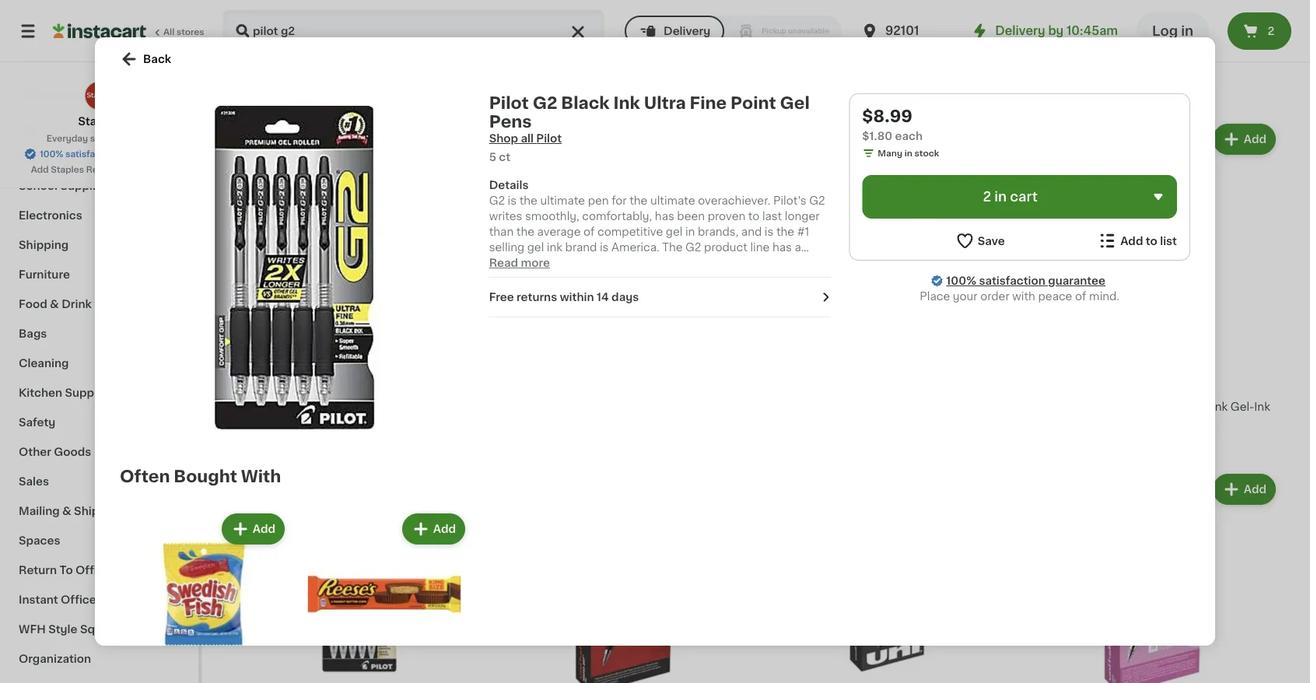 Task type: vqa. For each thing, say whether or not it's contained in the screenshot.
smoothly,
yes



Task type: locate. For each thing, give the bounding box(es) containing it.
in inside the "g2 is the ultimate pen for the ultimate overachiever. pilot's g2 writes smoothly, comfortably, has been proven to last longer than the average of competitive gel in brands, and is the #1 selling gel ink brand is america. the g2 product line has a variety of point sizes and colors. this pack includes 0.38mm point size and black ink. refills are available for long term use."
[[686, 227, 695, 237]]

0 horizontal spatial 100%
[[40, 150, 63, 158]]

ultimate
[[541, 195, 585, 206], [651, 195, 696, 206]]

ultra inside pilot g2 black ink ultra fine point gel pens 5 ct
[[331, 402, 357, 413]]

point inside pilot black ink fine point g2 retractable gel pens
[[338, 36, 367, 47]]

1 vertical spatial $ 8 99
[[237, 381, 267, 397]]

office inside instant office link
[[61, 595, 96, 606]]

place
[[920, 291, 951, 302]]

add inside add staples rewards to save link
[[31, 165, 49, 174]]

product group containing 8
[[234, 121, 486, 446]]

gel inside pilot 31002 black extra fine point g2 retractable gel pens
[[830, 51, 848, 62]]

1 vertical spatial office
[[76, 565, 111, 576]]

ink.
[[600, 273, 619, 284]]

99 for 31298
[[1049, 16, 1061, 25]]

0 horizontal spatial shipping
[[19, 240, 69, 251]]

extra inside pilot 31298 g2 blue ink extra fine point gel pen
[[1155, 36, 1183, 47]]

black inside pilot g2 black ink ultra fine point gel pens 5 ct
[[279, 402, 309, 413]]

supplies inside printer supplies link
[[59, 151, 108, 162]]

everyday store prices
[[46, 134, 143, 143]]

save
[[978, 235, 1006, 246]]

2 in cart field
[[863, 175, 1178, 219]]

selling
[[489, 242, 525, 253]]

pilot left 31002
[[763, 36, 787, 47]]

extra right inks on the left
[[621, 36, 650, 47]]

extra right 10:45am
[[1155, 36, 1183, 47]]

and
[[742, 227, 762, 237], [605, 258, 625, 269], [545, 273, 565, 284]]

g2 inside pilot g2 black ink ultra fine point gel pens shop all pilot 5 ct
[[533, 95, 558, 111]]

None search field
[[223, 9, 605, 53]]

1 vertical spatial pen
[[1028, 417, 1049, 428]]

0 vertical spatial 2
[[1268, 26, 1275, 37]]

pilot up refill
[[1028, 402, 1052, 413]]

pilot inside pilot 31298 g2 blue ink extra fine point gel pen
[[1028, 36, 1052, 47]]

100% satisfaction guarantee up with at the top of page
[[947, 276, 1106, 286]]

1 horizontal spatial 100%
[[947, 276, 977, 286]]

pilot inside 8 pilot g2 assorted inks extra fine point retractable gel pens
[[498, 36, 523, 47]]

delivery
[[996, 25, 1046, 37], [664, 26, 711, 37]]

fine inside pilot black ink fine point g2 retractable gel pens
[[312, 36, 335, 47]]

0 horizontal spatial satisfaction
[[66, 150, 118, 158]]

ink inside pilot g2 black ink ultra fine point gel pens 5 ct
[[312, 402, 328, 413]]

2 horizontal spatial 8
[[1036, 15, 1048, 32]]

save button
[[956, 231, 1006, 251]]

pilot up with
[[234, 402, 258, 413]]

read more button
[[489, 255, 550, 271]]

ink inside pilot 31298 g2 blue ink extra fine point gel pen
[[1136, 36, 1152, 47]]

5 inside pilot g2 black ink ultra fine point gel pens shop all pilot 5 ct
[[489, 152, 497, 163]]

0 vertical spatial 5
[[489, 152, 497, 163]]

and up free returns within 14 days
[[545, 273, 565, 284]]

staples
[[78, 116, 120, 127], [51, 165, 84, 174]]

1 horizontal spatial blue
[[1186, 402, 1210, 413]]

ct up with
[[241, 417, 250, 425]]

0 vertical spatial shipping
[[19, 240, 69, 251]]

been
[[678, 211, 705, 222]]

0 horizontal spatial 5
[[234, 417, 239, 425]]

2 vertical spatial office
[[61, 595, 96, 606]]

2 vertical spatial to
[[1147, 235, 1158, 246]]

in inside field
[[995, 190, 1007, 204]]

0 horizontal spatial of
[[529, 258, 541, 269]]

pilot inside pilot black ink fine point g2 retractable gel pens
[[234, 36, 258, 47]]

guarantee up peace
[[1049, 276, 1106, 286]]

product group
[[234, 121, 486, 446], [1028, 121, 1280, 443], [1028, 471, 1280, 684], [120, 511, 288, 684], [300, 511, 469, 684]]

18 up 31002
[[772, 15, 790, 32]]

instant
[[19, 595, 58, 606]]

0 vertical spatial 100% satisfaction guarantee
[[40, 150, 165, 158]]

1 vertical spatial for
[[729, 273, 744, 284]]

1 vertical spatial point
[[489, 273, 518, 284]]

gel up the
[[666, 227, 683, 237]]

staples up everyday store prices link
[[78, 116, 120, 127]]

has left been
[[655, 211, 675, 222]]

details
[[489, 180, 529, 191]]

kitchen supplies
[[19, 388, 114, 399]]

$
[[237, 16, 242, 25], [766, 16, 772, 25], [1031, 16, 1036, 25], [237, 382, 242, 390]]

ct inside pilot g2 black ink ultra fine point gel pens 5 ct
[[241, 417, 250, 425]]

0 vertical spatial pen
[[1028, 51, 1049, 62]]

$ for pilot 31002 black extra fine point g2 retractable gel pens
[[766, 16, 772, 25]]

instacart logo image
[[53, 22, 146, 40]]

supplies for kitchen supplies
[[65, 388, 114, 399]]

1 horizontal spatial ultra
[[644, 95, 686, 111]]

satisfaction inside 100% satisfaction guarantee button
[[66, 150, 118, 158]]

supplies for office supplies
[[57, 92, 105, 103]]

in right "log"
[[1182, 25, 1194, 38]]

& right food
[[50, 299, 59, 310]]

food & drink
[[19, 299, 92, 310]]

1 vertical spatial blue
[[1186, 402, 1210, 413]]

1 horizontal spatial retractable
[[498, 51, 562, 62]]

extra down $3.49 element
[[1109, 402, 1137, 413]]

blue left "log"
[[1109, 36, 1133, 47]]

office up wfh style squad
[[61, 595, 96, 606]]

organization
[[19, 654, 91, 665]]

ct
[[499, 152, 511, 163], [241, 417, 250, 425]]

0 horizontal spatial $ 8 99
[[237, 381, 267, 397]]

gel up 'more' on the left of the page
[[528, 242, 544, 253]]

1 horizontal spatial and
[[605, 258, 625, 269]]

ink inside pilot black ink fine point g2 retractable gel pens
[[293, 36, 310, 47]]

to left the last
[[749, 211, 760, 222]]

0 vertical spatial ct
[[499, 152, 511, 163]]

instant office link
[[9, 585, 189, 615]]

supplies up paper link
[[57, 92, 105, 103]]

0 vertical spatial satisfaction
[[66, 150, 118, 158]]

supplies inside "kitchen supplies" link
[[65, 388, 114, 399]]

0 vertical spatial of
[[584, 227, 595, 237]]

in down each
[[905, 149, 913, 158]]

0 horizontal spatial 2
[[984, 190, 992, 204]]

satisfaction
[[66, 150, 118, 158], [980, 276, 1046, 286]]

to left list
[[1147, 235, 1158, 246]]

100% up the your
[[947, 276, 977, 286]]

pilot for pilot 77233 g2 extra fine tip blue ink gel-ink pen refill
[[1028, 402, 1052, 413]]

and up ink.
[[605, 258, 625, 269]]

0 horizontal spatial $ 18 99
[[237, 15, 274, 32]]

office right to
[[76, 565, 111, 576]]

8 inside 8 pilot g2 assorted inks extra fine point retractable gel pens
[[507, 15, 518, 32]]

0 vertical spatial has
[[655, 211, 675, 222]]

1 vertical spatial 5
[[234, 417, 239, 425]]

pen inside pilot 31298 g2 blue ink extra fine point gel pen
[[1028, 51, 1049, 62]]

0 vertical spatial guarantee
[[120, 150, 165, 158]]

pens inside pilot g2 black ink ultra fine point gel pens shop all pilot 5 ct
[[489, 113, 532, 130]]

for
[[612, 195, 627, 206], [729, 273, 744, 284]]

2 18 from the left
[[772, 15, 790, 32]]

5 down shop
[[489, 152, 497, 163]]

$ 18 99 right stores
[[237, 15, 274, 32]]

0 horizontal spatial 8
[[242, 381, 254, 397]]

1 $ 18 99 from the left
[[237, 15, 274, 32]]

0 horizontal spatial guarantee
[[120, 150, 165, 158]]

0 vertical spatial 100%
[[40, 150, 63, 158]]

extra right 31002
[[859, 36, 887, 47]]

item carousel region
[[98, 504, 1213, 684]]

satisfaction up place your order with peace of mind.
[[980, 276, 1046, 286]]

1 horizontal spatial delivery
[[996, 25, 1046, 37]]

ink inside pilot g2 black ink ultra fine point gel pens shop all pilot 5 ct
[[614, 95, 640, 111]]

prices
[[115, 134, 143, 143]]

order
[[981, 291, 1010, 302]]

1 horizontal spatial 18
[[772, 15, 790, 32]]

100% inside 100% satisfaction guarantee button
[[40, 150, 63, 158]]

office up paper
[[19, 92, 54, 103]]

of up brand
[[584, 227, 595, 237]]

is up sizes
[[600, 242, 609, 253]]

colors.
[[628, 258, 665, 269]]

1 vertical spatial 100%
[[947, 276, 977, 286]]

18 right stores
[[242, 15, 261, 32]]

1 vertical spatial ultra
[[331, 402, 357, 413]]

stock
[[915, 149, 940, 158]]

1 vertical spatial &
[[62, 506, 71, 517]]

ultimate down details button on the top of page
[[651, 195, 696, 206]]

0 vertical spatial is
[[508, 195, 517, 206]]

delivery for delivery by 10:45am
[[996, 25, 1046, 37]]

everyday
[[46, 134, 88, 143]]

extra inside 8 pilot g2 assorted inks extra fine point retractable gel pens
[[621, 36, 650, 47]]

g2 inside pilot 31002 black extra fine point g2 retractable gel pens
[[947, 36, 963, 47]]

1 vertical spatial guarantee
[[1049, 276, 1106, 286]]

pens inside 8 pilot g2 assorted inks extra fine point retractable gel pens
[[587, 51, 614, 62]]

0 vertical spatial blue
[[1109, 36, 1133, 47]]

a
[[795, 242, 802, 253]]

by
[[1049, 25, 1064, 37]]

gel inside pilot 31298 g2 blue ink extra fine point gel pen
[[1243, 36, 1262, 47]]

1 horizontal spatial point
[[543, 258, 572, 269]]

$ 18 99 up 31002
[[766, 15, 804, 32]]

is down details at the left of page
[[508, 195, 517, 206]]

1 horizontal spatial 8
[[507, 15, 518, 32]]

pens inside pilot black ink fine point g2 retractable gel pens
[[234, 51, 261, 62]]

0 vertical spatial &
[[50, 299, 59, 310]]

pilot inside pilot g2 black ink ultra fine point gel pens shop all pilot 5 ct
[[489, 95, 529, 111]]

& right mailing
[[62, 506, 71, 517]]

0 horizontal spatial retractable
[[388, 36, 452, 47]]

2 vertical spatial and
[[545, 273, 565, 284]]

1 horizontal spatial shipping
[[74, 506, 124, 517]]

$ 18 99 for 31002
[[766, 15, 804, 32]]

5 up bought
[[234, 417, 239, 425]]

add
[[1245, 134, 1267, 145], [31, 165, 49, 174], [1121, 235, 1144, 246], [1245, 484, 1267, 495], [253, 524, 276, 535], [433, 524, 456, 535]]

peace
[[1039, 291, 1073, 302]]

ct down shop
[[499, 152, 511, 163]]

0 horizontal spatial 18
[[242, 15, 261, 32]]

to
[[127, 165, 136, 174], [749, 211, 760, 222], [1147, 235, 1158, 246]]

for up comfortably,
[[612, 195, 627, 206]]

pilot up shop
[[489, 95, 529, 111]]

1 horizontal spatial 5
[[489, 152, 497, 163]]

$8.99
[[863, 108, 913, 124]]

is
[[508, 195, 517, 206], [765, 227, 774, 237], [600, 242, 609, 253]]

supplies inside office supplies "link"
[[57, 92, 105, 103]]

pack
[[693, 258, 720, 269]]

99
[[263, 16, 274, 25], [792, 16, 804, 25], [1049, 16, 1061, 25], [255, 382, 267, 390]]

99 for 31002
[[792, 16, 804, 25]]

& for shipping
[[62, 506, 71, 517]]

1 vertical spatial of
[[529, 258, 541, 269]]

office inside office supplies "link"
[[19, 92, 54, 103]]

2 for 2 in cart
[[984, 190, 992, 204]]

in inside "button"
[[1182, 25, 1194, 38]]

$3.49 element
[[1028, 379, 1280, 399]]

0 horizontal spatial ultimate
[[541, 195, 585, 206]]

0 vertical spatial ultra
[[644, 95, 686, 111]]

0 horizontal spatial point
[[489, 273, 518, 284]]

term
[[773, 273, 799, 284]]

ink
[[547, 242, 563, 253]]

1 horizontal spatial 100% satisfaction guarantee
[[947, 276, 1106, 286]]

supplies inside 'school supplies' link
[[60, 181, 109, 192]]

pilot inside pilot 31002 black extra fine point g2 retractable gel pens
[[763, 36, 787, 47]]

return to office
[[19, 565, 111, 576]]

and up line
[[742, 227, 762, 237]]

1 horizontal spatial gel
[[666, 227, 683, 237]]

includes
[[723, 258, 769, 269]]

0.38mm
[[772, 258, 817, 269]]

is down the last
[[765, 227, 774, 237]]

1 horizontal spatial 2
[[1268, 26, 1275, 37]]

0 horizontal spatial ct
[[241, 417, 250, 425]]

the down details button on the top of page
[[630, 195, 648, 206]]

1 horizontal spatial &
[[62, 506, 71, 517]]

$ for pilot 31298 g2 blue ink extra fine point gel pen
[[1031, 16, 1036, 25]]

1 horizontal spatial for
[[729, 273, 744, 284]]

supplies up add staples rewards to save
[[59, 151, 108, 162]]

pilot for pilot g2 black ink ultra fine point gel pens 5 ct
[[234, 402, 258, 413]]

overachiever.
[[698, 195, 771, 206]]

0 horizontal spatial for
[[612, 195, 627, 206]]

100%
[[40, 150, 63, 158], [947, 276, 977, 286]]

shipping inside shipping link
[[19, 240, 69, 251]]

organization link
[[9, 645, 189, 674]]

shipping up 'furniture'
[[19, 240, 69, 251]]

0 vertical spatial $ 8 99
[[1031, 15, 1061, 32]]

supplies for school supplies
[[60, 181, 109, 192]]

pilot left assorted
[[498, 36, 523, 47]]

satisfaction up add staples rewards to save
[[66, 150, 118, 158]]

2 inside field
[[984, 190, 992, 204]]

black inside pilot g2 black ink ultra fine point gel pens shop all pilot 5 ct
[[562, 95, 610, 111]]

point down read
[[489, 273, 518, 284]]

2 horizontal spatial is
[[765, 227, 774, 237]]

gel inside pilot black ink fine point g2 retractable gel pens
[[455, 36, 474, 47]]

1 pen from the top
[[1028, 51, 1049, 62]]

the
[[663, 242, 683, 253]]

1 vertical spatial 2
[[984, 190, 992, 204]]

shipping inside mailing & shipping link
[[74, 506, 124, 517]]

smoothly,
[[525, 211, 580, 222]]

last
[[763, 211, 783, 222]]

g2 inside pilot 31298 g2 blue ink extra fine point gel pen
[[1090, 36, 1106, 47]]

1 horizontal spatial $ 18 99
[[766, 15, 804, 32]]

shipping down sales link
[[74, 506, 124, 517]]

point
[[338, 36, 367, 47], [678, 36, 707, 47], [916, 36, 944, 47], [1212, 36, 1240, 47], [731, 95, 777, 111], [386, 402, 414, 413]]

0 vertical spatial staples
[[78, 116, 120, 127]]

pens for pilot g2 black ink ultra fine point gel pens shop all pilot 5 ct
[[489, 113, 532, 130]]

ultimate up smoothly,
[[541, 195, 585, 206]]

decrement quantity of pilot g2 black ink ultra fine point gel pens image
[[369, 130, 388, 149]]

100% satisfaction guarantee link
[[947, 273, 1106, 289]]

supplies down add staples rewards to save
[[60, 181, 109, 192]]

1 vertical spatial ct
[[241, 417, 250, 425]]

fine inside pilot 77233 g2 extra fine tip blue ink gel-ink pen refill
[[1140, 402, 1163, 413]]

retractable inside pilot black ink fine point g2 retractable gel pens
[[388, 36, 452, 47]]

service type group
[[625, 16, 842, 47]]

2 horizontal spatial retractable
[[763, 51, 827, 62]]

line
[[751, 242, 770, 253]]

free
[[489, 292, 514, 303]]

1 vertical spatial satisfaction
[[980, 276, 1046, 286]]

spaces link
[[9, 526, 189, 556]]

pilot inside pilot 77233 g2 extra fine tip blue ink gel-ink pen refill
[[1028, 402, 1052, 413]]

often
[[120, 468, 170, 485]]

pilot right stores
[[234, 36, 258, 47]]

2 for 2
[[1268, 26, 1275, 37]]

18 for black
[[242, 15, 261, 32]]

black inside pilot 31002 black extra fine point g2 retractable gel pens
[[827, 36, 856, 47]]

1 horizontal spatial satisfaction
[[980, 276, 1046, 286]]

log in
[[1153, 25, 1194, 38]]

in left the "cart"
[[995, 190, 1007, 204]]

ultra inside pilot g2 black ink ultra fine point gel pens shop all pilot 5 ct
[[644, 95, 686, 111]]

5
[[489, 152, 497, 163], [234, 417, 239, 425]]

school supplies link
[[9, 171, 189, 201]]

safety link
[[9, 408, 189, 438]]

fine inside pilot g2 black ink ultra fine point gel pens 5 ct
[[360, 402, 383, 413]]

back button
[[120, 50, 171, 69]]

1 18 from the left
[[242, 15, 261, 32]]

$8.99 $1.80 each
[[863, 108, 923, 142]]

pilot inside pilot g2 black ink ultra fine point gel pens 5 ct
[[234, 402, 258, 413]]

mailing & shipping link
[[9, 497, 189, 526]]

ct inside pilot g2 black ink ultra fine point gel pens shop all pilot 5 ct
[[499, 152, 511, 163]]

supplies down cleaning link
[[65, 388, 114, 399]]

product
[[705, 242, 748, 253]]

0 horizontal spatial ultra
[[331, 402, 357, 413]]

pens inside pilot g2 black ink ultra fine point gel pens 5 ct
[[438, 402, 465, 413]]

1 horizontal spatial has
[[773, 242, 792, 253]]

pilot left 31298
[[1028, 36, 1052, 47]]

for down includes
[[729, 273, 744, 284]]

blue
[[1109, 36, 1133, 47], [1186, 402, 1210, 413]]

100% satisfaction guarantee down store
[[40, 150, 165, 158]]

guarantee up save
[[120, 150, 165, 158]]

1 horizontal spatial is
[[600, 242, 609, 253]]

gel inside pilot g2 black ink ultra fine point gel pens 5 ct
[[417, 402, 436, 413]]

92101 button
[[861, 9, 954, 53]]

delivery inside button
[[664, 26, 711, 37]]

to
[[59, 565, 73, 576]]

kitchen supplies link
[[9, 378, 189, 408]]

supplies
[[57, 92, 105, 103], [59, 151, 108, 162], [60, 181, 109, 192], [65, 388, 114, 399]]

0 horizontal spatial is
[[508, 195, 517, 206]]

blue right tip
[[1186, 402, 1210, 413]]

pilot for pilot 31298 g2 blue ink extra fine point gel pen
[[1028, 36, 1052, 47]]

in down been
[[686, 227, 695, 237]]

g2 is the ultimate pen for the ultimate overachiever. pilot's g2 writes smoothly, comfortably, has been proven to last longer than the average of competitive gel in brands, and is the #1 selling gel ink brand is america. the g2 product line has a variety of point sizes and colors. this pack includes 0.38mm point size and black ink. refills are available for long term use.
[[489, 195, 826, 284]]

point inside pilot g2 black ink ultra fine point gel pens shop all pilot 5 ct
[[731, 95, 777, 111]]

1 horizontal spatial ultimate
[[651, 195, 696, 206]]

pen left refill
[[1028, 417, 1049, 428]]

0 vertical spatial and
[[742, 227, 762, 237]]

brand
[[566, 242, 597, 253]]

100% inside 100% satisfaction guarantee link
[[947, 276, 977, 286]]

1 vertical spatial to
[[749, 211, 760, 222]]

to left save
[[127, 165, 136, 174]]

size
[[521, 273, 542, 284]]

g2 inside pilot 77233 g2 extra fine tip blue ink gel-ink pen refill
[[1090, 402, 1106, 413]]

retractable
[[388, 36, 452, 47], [498, 51, 562, 62], [763, 51, 827, 62]]

1 vertical spatial and
[[605, 258, 625, 269]]

use.
[[802, 273, 824, 284]]

1 vertical spatial shipping
[[74, 506, 124, 517]]

fine inside pilot 31002 black extra fine point g2 retractable gel pens
[[890, 36, 913, 47]]

92101
[[886, 25, 920, 37]]

shop
[[489, 133, 519, 144]]

2 horizontal spatial of
[[1076, 291, 1087, 302]]

pen down delivery by 10:45am link
[[1028, 51, 1049, 62]]

of up size
[[529, 258, 541, 269]]

staples down printer supplies
[[51, 165, 84, 174]]

2 pen from the top
[[1028, 417, 1049, 428]]

of left "mind."
[[1076, 291, 1087, 302]]

2 $ 18 99 from the left
[[766, 15, 804, 32]]

0 horizontal spatial 100% satisfaction guarantee
[[40, 150, 165, 158]]

pilot g2 black ink ultra fine point gel pens shop all pilot 5 ct
[[489, 95, 810, 163]]

2 horizontal spatial to
[[1147, 235, 1158, 246]]

black
[[261, 36, 291, 47], [827, 36, 856, 47], [562, 95, 610, 111], [279, 402, 309, 413]]

2 inside button
[[1268, 26, 1275, 37]]

point down ink
[[543, 258, 572, 269]]

add inside add to list button
[[1121, 235, 1144, 246]]

1 vertical spatial is
[[765, 227, 774, 237]]

america.
[[612, 242, 660, 253]]

pilot for pilot 31002 black extra fine point g2 retractable gel pens
[[763, 36, 787, 47]]

has left a
[[773, 242, 792, 253]]

1 horizontal spatial ct
[[499, 152, 511, 163]]

1 horizontal spatial guarantee
[[1049, 276, 1106, 286]]

0 horizontal spatial &
[[50, 299, 59, 310]]

100% down everyday
[[40, 150, 63, 158]]



Task type: describe. For each thing, give the bounding box(es) containing it.
tip
[[1166, 402, 1183, 413]]

pilot's
[[774, 195, 807, 206]]

free returns within 14 days
[[489, 292, 639, 303]]

pen inside pilot 77233 g2 extra fine tip blue ink gel-ink pen refill
[[1028, 417, 1049, 428]]

staples logo image
[[84, 81, 114, 111]]

in for log
[[1182, 25, 1194, 38]]

cart
[[1011, 190, 1038, 204]]

extra inside pilot 77233 g2 extra fine tip blue ink gel-ink pen refill
[[1109, 402, 1137, 413]]

office inside the return to office "link"
[[76, 565, 111, 576]]

fine inside pilot 31298 g2 blue ink extra fine point gel pen
[[1186, 36, 1209, 47]]

99 for black
[[263, 16, 274, 25]]

sales
[[19, 476, 49, 487]]

in for many
[[905, 149, 913, 158]]

furniture
[[19, 269, 70, 280]]

77233
[[1055, 402, 1088, 413]]

pilot g2 black ink ultra fine point gel pens image
[[132, 106, 456, 430]]

2 vertical spatial is
[[600, 242, 609, 253]]

2 vertical spatial of
[[1076, 291, 1087, 302]]

g2 inside pilot g2 black ink ultra fine point gel pens 5 ct
[[261, 402, 277, 413]]

fine inside pilot g2 black ink ultra fine point gel pens shop all pilot 5 ct
[[690, 95, 727, 111]]

kitchen
[[19, 388, 62, 399]]

assorted
[[544, 36, 594, 47]]

pilot for pilot black ink fine point g2 retractable gel pens
[[234, 36, 258, 47]]

the left #1
[[777, 227, 795, 237]]

2 button
[[1228, 12, 1292, 50]]

refills
[[622, 273, 655, 284]]

to inside button
[[1147, 235, 1158, 246]]

bags link
[[9, 319, 189, 349]]

0 vertical spatial point
[[543, 258, 572, 269]]

sales link
[[9, 467, 189, 497]]

style
[[48, 624, 77, 635]]

details button
[[489, 177, 831, 193]]

variety
[[489, 258, 527, 269]]

100% satisfaction guarantee button
[[24, 145, 174, 160]]

retractable inside 8 pilot g2 assorted inks extra fine point retractable gel pens
[[498, 51, 562, 62]]

gel inside pilot g2 black ink ultra fine point gel pens shop all pilot 5 ct
[[780, 95, 810, 111]]

list
[[1161, 235, 1178, 246]]

ultra for pilot g2 black ink ultra fine point gel pens shop all pilot 5 ct
[[644, 95, 686, 111]]

each
[[896, 131, 923, 142]]

brands,
[[698, 227, 739, 237]]

drink
[[62, 299, 92, 310]]

pen
[[588, 195, 609, 206]]

guarantee inside button
[[120, 150, 165, 158]]

all stores link
[[53, 9, 206, 53]]

2 horizontal spatial and
[[742, 227, 762, 237]]

black inside pilot black ink fine point g2 retractable gel pens
[[261, 36, 291, 47]]

this
[[668, 258, 690, 269]]

long
[[747, 273, 770, 284]]

school
[[19, 181, 58, 192]]

point inside pilot g2 black ink ultra fine point gel pens 5 ct
[[386, 402, 414, 413]]

8 for pilot g2 black ink ultra fine point gel pens
[[242, 381, 254, 397]]

with
[[241, 468, 281, 485]]

bought
[[174, 468, 237, 485]]

pilot black ink fine point g2 retractable gel pens
[[234, 36, 474, 62]]

back
[[143, 54, 171, 65]]

in for 2
[[995, 190, 1007, 204]]

black for pilot 31002 black extra fine point g2 retractable gel pens
[[827, 36, 856, 47]]

place your order with peace of mind.
[[920, 291, 1120, 302]]

staples link
[[78, 81, 120, 129]]

0 vertical spatial gel
[[666, 227, 683, 237]]

goods
[[54, 447, 91, 458]]

printer
[[19, 151, 57, 162]]

point inside pilot 31002 black extra fine point g2 retractable gel pens
[[916, 36, 944, 47]]

g2 inside 8 pilot g2 assorted inks extra fine point retractable gel pens
[[525, 36, 541, 47]]

retractable inside pilot 31002 black extra fine point g2 retractable gel pens
[[763, 51, 827, 62]]

1 vertical spatial staples
[[51, 165, 84, 174]]

save
[[138, 165, 158, 174]]

pilot g2 black ink ultra fine point gel pens 5 ct
[[234, 402, 465, 425]]

gel inside 8 pilot g2 assorted inks extra fine point retractable gel pens
[[565, 51, 584, 62]]

1 ultimate from the left
[[541, 195, 585, 206]]

supplies for printer supplies
[[59, 151, 108, 162]]

rewards
[[86, 165, 124, 174]]

fine inside 8 pilot g2 assorted inks extra fine point retractable gel pens
[[652, 36, 675, 47]]

delivery by 10:45am
[[996, 25, 1119, 37]]

delivery button
[[625, 16, 725, 47]]

many in stock
[[878, 149, 940, 158]]

everyday store prices link
[[46, 132, 152, 145]]

more
[[521, 258, 550, 269]]

g2 inside pilot black ink fine point g2 retractable gel pens
[[369, 36, 385, 47]]

school supplies
[[19, 181, 109, 192]]

wfh
[[19, 624, 46, 635]]

1 vertical spatial 100% satisfaction guarantee
[[947, 276, 1106, 286]]

$ for pilot black ink fine point g2 retractable gel pens
[[237, 16, 242, 25]]

8 for pilot 31298 g2 blue ink extra fine point gel pen
[[1036, 15, 1048, 32]]

mind.
[[1090, 291, 1120, 302]]

electronics
[[19, 210, 82, 221]]

squad
[[80, 624, 116, 635]]

$ 18 99 for black
[[237, 15, 274, 32]]

add staples rewards to save
[[31, 165, 158, 174]]

read more
[[489, 258, 550, 269]]

8 pilot g2 assorted inks extra fine point retractable gel pens
[[498, 15, 707, 62]]

31002
[[790, 36, 824, 47]]

#1
[[798, 227, 810, 237]]

extra inside pilot 31002 black extra fine point g2 retractable gel pens
[[859, 36, 887, 47]]

shipping link
[[9, 230, 189, 260]]

5 inside pilot g2 black ink ultra fine point gel pens 5 ct
[[234, 417, 239, 425]]

0 horizontal spatial has
[[655, 211, 675, 222]]

0 horizontal spatial and
[[545, 273, 565, 284]]

$ 8 99 for pilot 31298 g2 blue ink extra fine point gel pen
[[1031, 15, 1061, 32]]

safety
[[19, 417, 56, 428]]

delivery for delivery
[[664, 26, 711, 37]]

1 vertical spatial gel
[[528, 242, 544, 253]]

add to list button
[[1099, 231, 1178, 251]]

0 vertical spatial to
[[127, 165, 136, 174]]

days
[[612, 292, 639, 303]]

18 for 31002
[[772, 15, 790, 32]]

mailing
[[19, 506, 60, 517]]

satisfaction inside 100% satisfaction guarantee link
[[980, 276, 1046, 286]]

average
[[538, 227, 581, 237]]

pilot 31298 g2 blue ink extra fine point gel pen
[[1028, 36, 1262, 62]]

stores
[[177, 28, 204, 36]]

1 vertical spatial has
[[773, 242, 792, 253]]

return
[[19, 565, 57, 576]]

the right the 'than'
[[517, 227, 535, 237]]

pens for pilot g2 black ink ultra fine point gel pens 5 ct
[[438, 402, 465, 413]]

2 ultimate from the left
[[651, 195, 696, 206]]

add staples rewards to save link
[[31, 163, 168, 176]]

31298
[[1055, 36, 1088, 47]]

black for pilot g2 black ink ultra fine point gel pens shop all pilot 5 ct
[[562, 95, 610, 111]]

inks
[[597, 36, 619, 47]]

pilot 77233 g2 extra fine tip blue ink gel-ink pen refill
[[1028, 402, 1271, 428]]

available
[[678, 273, 726, 284]]

pilot 77233 g2 extra fine tip blue ink gel-ink pen refill button
[[1028, 121, 1280, 443]]

mailing & shipping
[[19, 506, 124, 517]]

furniture link
[[9, 260, 189, 290]]

returns
[[517, 292, 558, 303]]

pilot 31002 black extra fine point g2 retractable gel pens
[[763, 36, 963, 62]]

read
[[489, 258, 519, 269]]

point inside pilot 31298 g2 blue ink extra fine point gel pen
[[1212, 36, 1240, 47]]

0 vertical spatial for
[[612, 195, 627, 206]]

other goods
[[19, 447, 91, 458]]

to inside the "g2 is the ultimate pen for the ultimate overachiever. pilot's g2 writes smoothly, comfortably, has been proven to last longer than the average of competitive gel in brands, and is the #1 selling gel ink brand is america. the g2 product line has a variety of point sizes and colors. this pack includes 0.38mm point size and black ink. refills are available for long term use."
[[749, 211, 760, 222]]

black
[[568, 273, 597, 284]]

blue inside pilot 31298 g2 blue ink extra fine point gel pen
[[1109, 36, 1133, 47]]

point inside 8 pilot g2 assorted inks extra fine point retractable gel pens
[[678, 36, 707, 47]]

pens for pilot black ink fine point g2 retractable gel pens
[[234, 51, 261, 62]]

longer
[[785, 211, 820, 222]]

100% satisfaction guarantee inside button
[[40, 150, 165, 158]]

$ 8 99 for pilot g2 black ink ultra fine point gel pens
[[237, 381, 267, 397]]

blue inside pilot 77233 g2 extra fine tip blue ink gel-ink pen refill
[[1186, 402, 1210, 413]]

pilot for pilot g2 black ink ultra fine point gel pens shop all pilot 5 ct
[[489, 95, 529, 111]]

pens inside pilot 31002 black extra fine point g2 retractable gel pens
[[851, 51, 878, 62]]

& for drink
[[50, 299, 59, 310]]

ultra for pilot g2 black ink ultra fine point gel pens 5 ct
[[331, 402, 357, 413]]

the down details at the left of page
[[520, 195, 538, 206]]

black for pilot g2 black ink ultra fine point gel pens 5 ct
[[279, 402, 309, 413]]

wfh style squad
[[19, 624, 116, 635]]

printer supplies
[[19, 151, 108, 162]]

paper link
[[9, 112, 189, 142]]



